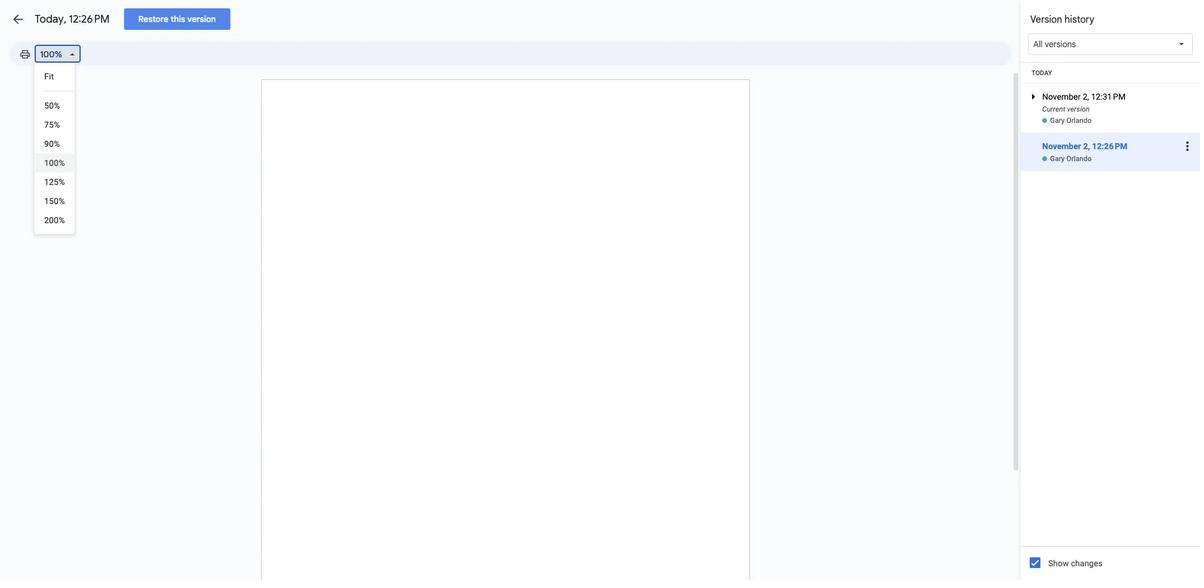 Task type: locate. For each thing, give the bounding box(es) containing it.
main toolbar
[[14, 45, 81, 63]]

restore this version button
[[124, 8, 230, 30]]

None field
[[35, 45, 81, 63]]

0 vertical spatial orlando
[[1066, 117, 1092, 125]]

all versions option
[[1033, 38, 1076, 50]]

orlando down current version
[[1066, 117, 1092, 125]]

1 horizontal spatial version
[[1067, 105, 1090, 114]]

orlando
[[1066, 117, 1092, 125], [1066, 155, 1092, 163]]

0 vertical spatial gary orlando
[[1050, 117, 1092, 125]]

orlando down "name this version" text field
[[1066, 155, 1092, 163]]

1 vertical spatial gary
[[1050, 155, 1065, 163]]

all versions
[[1033, 39, 1076, 49]]

version
[[187, 14, 216, 24], [1067, 105, 1090, 114]]

gary orlando down "name this version" text field
[[1050, 155, 1092, 163]]

version history
[[1030, 13, 1094, 25]]

list box containing fit
[[35, 63, 74, 234]]

0 vertical spatial version
[[187, 14, 216, 24]]

1 vertical spatial orlando
[[1066, 155, 1092, 163]]

gary
[[1050, 117, 1065, 125], [1050, 155, 1065, 163]]

1 vertical spatial version
[[1067, 105, 1090, 114]]

current version cell
[[1021, 84, 1200, 133]]

this
[[171, 14, 185, 24]]

cell
[[1021, 125, 1200, 168]]

row group inside 'today, 12:26 pm' application
[[1021, 63, 1200, 172]]

gary orlando down current version
[[1050, 117, 1092, 125]]

today
[[1031, 69, 1052, 76]]

gary orlando
[[1050, 117, 1092, 125], [1050, 155, 1092, 163]]

version right current
[[1067, 105, 1090, 114]]

restore
[[138, 14, 168, 24]]

current
[[1042, 105, 1065, 114]]

0 vertical spatial gary
[[1050, 117, 1065, 125]]

1 vertical spatial gary orlando
[[1050, 155, 1092, 163]]

0 horizontal spatial version
[[187, 14, 216, 24]]

more actions image
[[1180, 125, 1195, 168]]

2 gary from the top
[[1050, 155, 1065, 163]]

versions
[[1045, 39, 1076, 49]]

Name this version text field
[[1040, 139, 1178, 154]]

version right this
[[187, 14, 216, 24]]

1 orlando from the top
[[1066, 117, 1092, 125]]

row group containing current version
[[1021, 63, 1200, 172]]

row group
[[1021, 63, 1200, 172]]

2 orlando from the top
[[1066, 155, 1092, 163]]

restore this version
[[138, 14, 216, 24]]

1 gary orlando from the top
[[1050, 117, 1092, 125]]

list box
[[35, 63, 74, 234]]

today, 12:26 pm
[[35, 12, 110, 26]]

100%
[[44, 158, 65, 168]]

Zoom text field
[[37, 46, 66, 63]]

show changes
[[1048, 559, 1103, 569]]

menu bar banner
[[0, 0, 1200, 71]]



Task type: vqa. For each thing, say whether or not it's contained in the screenshot.
gary orlando
yes



Task type: describe. For each thing, give the bounding box(es) containing it.
fit
[[44, 71, 54, 81]]

Show changes checkbox
[[1030, 558, 1040, 569]]

12:26 pm
[[69, 12, 110, 26]]

2 gary orlando from the top
[[1050, 155, 1092, 163]]

expand detailed versions image
[[1026, 90, 1040, 133]]

75%
[[44, 120, 60, 130]]

current version
[[1042, 105, 1090, 114]]

125%
[[44, 177, 65, 187]]

version history section
[[1021, 0, 1200, 581]]

1 gary from the top
[[1050, 117, 1065, 125]]

changes
[[1071, 559, 1103, 569]]

90%
[[44, 139, 60, 149]]

version inside cell
[[1067, 105, 1090, 114]]

show
[[1048, 559, 1069, 569]]

all
[[1033, 39, 1043, 49]]

none field inside the menu bar banner
[[35, 45, 81, 63]]

50%
[[44, 101, 60, 111]]

history
[[1065, 13, 1094, 25]]

list box inside 'today, 12:26 pm' application
[[35, 63, 74, 234]]

today, 12:26 pm application
[[0, 0, 1200, 581]]

150%
[[44, 196, 65, 206]]

version inside button
[[187, 14, 216, 24]]

200%
[[44, 215, 65, 225]]

today heading
[[1021, 63, 1200, 84]]

today,
[[35, 12, 66, 26]]

version
[[1030, 13, 1062, 25]]



